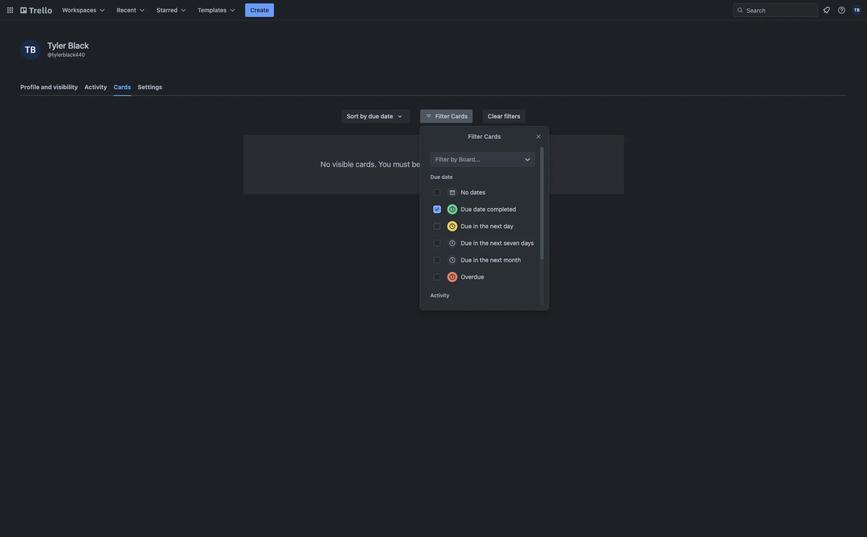 Task type: describe. For each thing, give the bounding box(es) containing it.
1 horizontal spatial filter cards
[[468, 133, 501, 140]]

1 to from the left
[[446, 160, 453, 169]]

starred
[[157, 6, 178, 14]]

dates
[[471, 189, 486, 196]]

be
[[412, 160, 421, 169]]

a
[[455, 160, 459, 169]]

clear filters button
[[483, 110, 526, 123]]

no for no dates
[[461, 189, 469, 196]]

sort by due date
[[347, 113, 393, 120]]

added
[[423, 160, 444, 169]]

2 vertical spatial cards
[[485, 133, 501, 140]]

@
[[47, 52, 52, 58]]

templates
[[198, 6, 227, 14]]

tyler black (tylerblack440) image
[[20, 40, 41, 60]]

due in the next day
[[461, 223, 514, 230]]

0 horizontal spatial activity
[[85, 83, 107, 91]]

profile
[[20, 83, 39, 91]]

date inside dropdown button
[[381, 113, 393, 120]]

cards.
[[356, 160, 377, 169]]

cards link
[[114, 80, 131, 96]]

due for due date
[[431, 174, 441, 180]]

date for due date
[[442, 174, 453, 180]]

tyler
[[47, 41, 66, 50]]

day
[[504, 223, 514, 230]]

primary element
[[0, 0, 868, 20]]

back to home image
[[20, 3, 52, 17]]

create button
[[245, 3, 274, 17]]

settings
[[138, 83, 162, 91]]

tyler black @ tylerblack440
[[47, 41, 89, 58]]

tyler black (tylerblack440) image
[[853, 5, 863, 15]]

seven
[[504, 239, 520, 247]]

clear filters
[[488, 113, 521, 120]]

create
[[250, 6, 269, 14]]

overdue
[[461, 273, 484, 281]]

days
[[522, 239, 534, 247]]

profile and visibility link
[[20, 80, 78, 95]]

it
[[489, 160, 493, 169]]

filter cards button
[[420, 110, 473, 123]]

filters
[[505, 113, 521, 120]]

due
[[369, 113, 379, 120]]

workspaces button
[[57, 3, 110, 17]]

in for due in the next month
[[474, 256, 479, 264]]

clear
[[488, 113, 503, 120]]

due for due date completed
[[461, 206, 472, 213]]

here.
[[530, 160, 547, 169]]

0 vertical spatial cards
[[114, 83, 131, 91]]

visibility
[[53, 83, 78, 91]]

1 vertical spatial filter
[[468, 133, 483, 140]]

due for due in the next month
[[461, 256, 472, 264]]

no visible cards. you must be added to a card for it to appear here.
[[321, 160, 547, 169]]

card
[[461, 160, 476, 169]]

settings link
[[138, 80, 162, 95]]

date for due date completed
[[474, 206, 486, 213]]

board...
[[459, 156, 481, 163]]



Task type: vqa. For each thing, say whether or not it's contained in the screenshot.
the a
yes



Task type: locate. For each thing, give the bounding box(es) containing it.
0 vertical spatial no
[[321, 160, 331, 169]]

filter by board...
[[436, 156, 481, 163]]

by left card
[[451, 156, 458, 163]]

2 horizontal spatial cards
[[485, 133, 501, 140]]

due in the next seven days
[[461, 239, 534, 247]]

3 the from the top
[[480, 256, 489, 264]]

due date
[[431, 174, 453, 180]]

you
[[379, 160, 391, 169]]

cards down clear
[[485, 133, 501, 140]]

completed
[[487, 206, 517, 213]]

cards left clear
[[451, 113, 468, 120]]

the for day
[[480, 223, 489, 230]]

1 horizontal spatial date
[[442, 174, 453, 180]]

to left a
[[446, 160, 453, 169]]

in for due in the next seven days
[[474, 239, 479, 247]]

tylerblack440
[[52, 52, 85, 58]]

date down 'dates' on the right of the page
[[474, 206, 486, 213]]

recent
[[117, 6, 136, 14]]

next for day
[[491, 223, 502, 230]]

due down no visible cards. you must be added to a card for it to appear here.
[[431, 174, 441, 180]]

in up overdue
[[474, 256, 479, 264]]

sort
[[347, 113, 359, 120]]

due
[[431, 174, 441, 180], [461, 206, 472, 213], [461, 223, 472, 230], [461, 239, 472, 247], [461, 256, 472, 264]]

and
[[41, 83, 52, 91]]

in
[[474, 223, 479, 230], [474, 239, 479, 247], [474, 256, 479, 264]]

0 vertical spatial in
[[474, 223, 479, 230]]

to right it
[[495, 160, 502, 169]]

1 next from the top
[[491, 223, 502, 230]]

next
[[491, 223, 502, 230], [491, 239, 502, 247], [491, 256, 502, 264]]

next for month
[[491, 256, 502, 264]]

2 vertical spatial date
[[474, 206, 486, 213]]

no
[[321, 160, 331, 169], [461, 189, 469, 196]]

due for due in the next seven days
[[461, 239, 472, 247]]

the down due in the next day
[[480, 239, 489, 247]]

in down due date completed
[[474, 223, 479, 230]]

the
[[480, 223, 489, 230], [480, 239, 489, 247], [480, 256, 489, 264]]

0 vertical spatial next
[[491, 223, 502, 230]]

1 vertical spatial in
[[474, 239, 479, 247]]

in for due in the next day
[[474, 223, 479, 230]]

to
[[446, 160, 453, 169], [495, 160, 502, 169]]

0 vertical spatial filter cards
[[436, 113, 468, 120]]

0 vertical spatial filter
[[436, 113, 450, 120]]

1 vertical spatial next
[[491, 239, 502, 247]]

2 vertical spatial next
[[491, 256, 502, 264]]

1 vertical spatial by
[[451, 156, 458, 163]]

appear
[[504, 160, 528, 169]]

due up overdue
[[461, 256, 472, 264]]

2 to from the left
[[495, 160, 502, 169]]

by for sort
[[360, 113, 367, 120]]

2 in from the top
[[474, 239, 479, 247]]

by for filter
[[451, 156, 458, 163]]

1 vertical spatial the
[[480, 239, 489, 247]]

Search field
[[744, 4, 818, 17]]

next left day
[[491, 223, 502, 230]]

date right due
[[381, 113, 393, 120]]

0 vertical spatial date
[[381, 113, 393, 120]]

sort by due date button
[[342, 110, 410, 123]]

for
[[478, 160, 487, 169]]

1 vertical spatial cards
[[451, 113, 468, 120]]

cards inside button
[[451, 113, 468, 120]]

2 the from the top
[[480, 239, 489, 247]]

1 in from the top
[[474, 223, 479, 230]]

by left due
[[360, 113, 367, 120]]

the up overdue
[[480, 256, 489, 264]]

due date completed
[[461, 206, 517, 213]]

profile and visibility
[[20, 83, 78, 91]]

1 horizontal spatial cards
[[451, 113, 468, 120]]

due down no dates
[[461, 206, 472, 213]]

search image
[[737, 7, 744, 14]]

activity link
[[85, 80, 107, 95]]

1 horizontal spatial to
[[495, 160, 502, 169]]

due in the next month
[[461, 256, 521, 264]]

due down due date completed
[[461, 223, 472, 230]]

must
[[393, 160, 410, 169]]

templates button
[[193, 3, 240, 17]]

0 notifications image
[[822, 5, 832, 15]]

by
[[360, 113, 367, 120], [451, 156, 458, 163]]

starred button
[[152, 3, 191, 17]]

no dates
[[461, 189, 486, 196]]

date down no visible cards. you must be added to a card for it to appear here.
[[442, 174, 453, 180]]

2 next from the top
[[491, 239, 502, 247]]

visible
[[333, 160, 354, 169]]

close popover image
[[536, 133, 542, 140]]

0 vertical spatial activity
[[85, 83, 107, 91]]

cards right activity link
[[114, 83, 131, 91]]

1 the from the top
[[480, 223, 489, 230]]

2 vertical spatial the
[[480, 256, 489, 264]]

filter
[[436, 113, 450, 120], [468, 133, 483, 140], [436, 156, 450, 163]]

the for month
[[480, 256, 489, 264]]

3 in from the top
[[474, 256, 479, 264]]

next left "month"
[[491, 256, 502, 264]]

0 vertical spatial the
[[480, 223, 489, 230]]

black
[[68, 41, 89, 50]]

cards
[[114, 83, 131, 91], [451, 113, 468, 120], [485, 133, 501, 140]]

0 horizontal spatial to
[[446, 160, 453, 169]]

0 horizontal spatial by
[[360, 113, 367, 120]]

1 vertical spatial date
[[442, 174, 453, 180]]

in down due in the next day
[[474, 239, 479, 247]]

no left 'dates' on the right of the page
[[461, 189, 469, 196]]

0 horizontal spatial no
[[321, 160, 331, 169]]

0 horizontal spatial filter cards
[[436, 113, 468, 120]]

3 next from the top
[[491, 256, 502, 264]]

activity
[[85, 83, 107, 91], [431, 292, 450, 299]]

by inside "sort by due date" dropdown button
[[360, 113, 367, 120]]

1 vertical spatial no
[[461, 189, 469, 196]]

due for due in the next day
[[461, 223, 472, 230]]

open information menu image
[[838, 6, 847, 14]]

due down due in the next day
[[461, 239, 472, 247]]

1 horizontal spatial no
[[461, 189, 469, 196]]

0 vertical spatial by
[[360, 113, 367, 120]]

the for seven
[[480, 239, 489, 247]]

1 horizontal spatial activity
[[431, 292, 450, 299]]

1 vertical spatial filter cards
[[468, 133, 501, 140]]

workspaces
[[62, 6, 96, 14]]

1 horizontal spatial by
[[451, 156, 458, 163]]

date
[[381, 113, 393, 120], [442, 174, 453, 180], [474, 206, 486, 213]]

2 vertical spatial filter
[[436, 156, 450, 163]]

next for seven
[[491, 239, 502, 247]]

0 horizontal spatial date
[[381, 113, 393, 120]]

1 vertical spatial activity
[[431, 292, 450, 299]]

recent button
[[112, 3, 150, 17]]

0 horizontal spatial cards
[[114, 83, 131, 91]]

the down due date completed
[[480, 223, 489, 230]]

filter cards
[[436, 113, 468, 120], [468, 133, 501, 140]]

month
[[504, 256, 521, 264]]

filter cards inside button
[[436, 113, 468, 120]]

filter inside button
[[436, 113, 450, 120]]

no left visible
[[321, 160, 331, 169]]

2 horizontal spatial date
[[474, 206, 486, 213]]

no for no visible cards. you must be added to a card for it to appear here.
[[321, 160, 331, 169]]

2 vertical spatial in
[[474, 256, 479, 264]]

next left seven
[[491, 239, 502, 247]]



